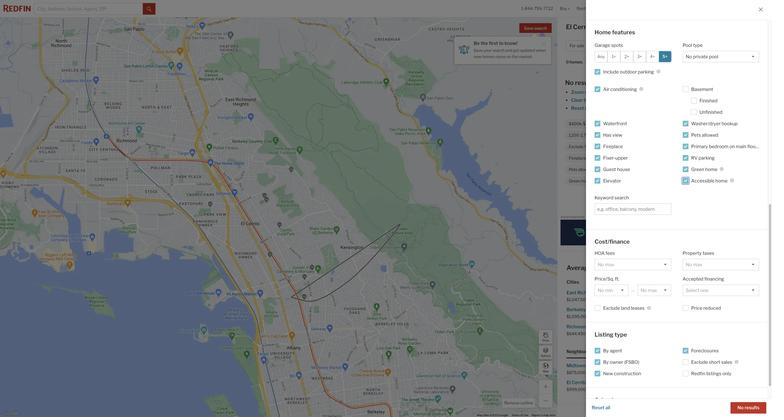Task type: describe. For each thing, give the bounding box(es) containing it.
0 vertical spatial hookup
[[722, 121, 738, 126]]

0 horizontal spatial elevator
[[604, 178, 621, 184]]

draw button
[[539, 330, 553, 344]]

0 horizontal spatial ca
[[597, 23, 606, 31]]

home up redfin link
[[628, 179, 639, 184]]

studio+ / 4+ ba
[[686, 43, 714, 48]]

0 horizontal spatial pets allowed
[[569, 167, 593, 172]]

report ad button
[[757, 216, 769, 220]]

homes inside east richmond heights homes for sale $1,047,500
[[619, 290, 633, 296]]

results inside button
[[745, 405, 760, 411]]

1 horizontal spatial conditioning
[[719, 144, 743, 149]]

2,750
[[581, 133, 592, 138]]

homes inside el cerrito hills homes for sale $999,000
[[599, 380, 613, 386]]

0 horizontal spatial accessible home
[[607, 179, 639, 184]]

view for have view
[[713, 156, 721, 161]]

for down the accepted financing at the bottom
[[697, 290, 703, 296]]

parking up remove waterfront icon
[[683, 144, 698, 149]]

e.g. office, balcony, modern text field
[[597, 207, 669, 212]]

submit search image
[[147, 7, 151, 11]]

1 vertical spatial air
[[713, 144, 718, 149]]

kensington
[[665, 307, 690, 313]]

5+ radio
[[659, 51, 672, 62]]

search for keyword search
[[615, 195, 629, 201]]

all inside zoom out clear the map boundary reset all filters or remove one of your filters below to see more homes
[[585, 106, 590, 111]]

neighborhoods
[[567, 349, 601, 355]]

error
[[550, 414, 556, 417]]

1 horizontal spatial guest
[[665, 167, 676, 172]]

homes down "albany homes for sale"
[[691, 307, 706, 313]]

exclude for exclude land leases
[[604, 306, 620, 311]]

fixer-upper
[[604, 155, 628, 161]]

1 vertical spatial spots
[[675, 179, 686, 184]]

listing
[[595, 332, 614, 338]]

list box right — on the bottom
[[638, 285, 671, 296]]

list box for hoa fees
[[595, 259, 671, 271]]

remove
[[610, 106, 627, 111]]

0 horizontal spatial guest house
[[604, 167, 630, 172]]

outdoor
[[620, 69, 637, 75]]

cerrito
[[572, 380, 587, 386]]

be the first to know!
[[474, 41, 518, 46]]

homes inside "save your search and get updated when new homes come on the market."
[[482, 54, 495, 59]]

clear the map boundary button
[[571, 98, 623, 103]]

55+
[[585, 144, 592, 149]]

list box down price/sq. ft.
[[595, 285, 629, 296]]

for right price
[[707, 307, 713, 313]]

fixer- for uppers
[[706, 133, 716, 138]]

1 vertical spatial rv parking
[[692, 155, 715, 161]]

richmond for richmond
[[567, 324, 589, 330]]

1 filters from the left
[[591, 106, 604, 111]]

4+ inside option
[[650, 54, 655, 59]]

report for report a map error
[[532, 414, 541, 417]]

to inside zoom out clear the map boundary reset all filters or remove one of your filters below to see more homes
[[680, 106, 684, 111]]

out
[[585, 90, 592, 95]]

1 vertical spatial washer/dryer hookup
[[608, 167, 649, 172]]

save search button
[[519, 23, 552, 33]]

hills
[[588, 380, 598, 386]]

for inside el cerrito hills homes for sale $999,000
[[614, 380, 620, 386]]

1 horizontal spatial house
[[677, 167, 688, 172]]

the inside "save your search and get updated when new homes come on the market."
[[512, 54, 518, 59]]

midtown homes for sale $875,000
[[567, 363, 618, 375]]

sale inside the for sale button
[[577, 43, 584, 48]]

report a map error link
[[532, 414, 556, 417]]

home down remove elevator icon
[[716, 178, 728, 184]]

$644,450
[[567, 331, 586, 336]]

for left sale
[[630, 23, 639, 31]]

remove pets allowed image
[[596, 168, 599, 171]]

0 horizontal spatial $400k-$4.5m
[[569, 121, 595, 126]]

search for save search
[[534, 26, 547, 31]]

price
[[692, 306, 703, 311]]

richmond for richmond annex
[[665, 363, 687, 369]]

:
[[598, 60, 599, 65]]

fixer- for upper
[[604, 155, 616, 161]]

any
[[598, 54, 605, 59]]

save your search and get updated when new homes come on the market.
[[474, 48, 546, 59]]

ad
[[766, 216, 769, 219]]

fixer-uppers
[[706, 133, 729, 138]]

1 vertical spatial map
[[544, 414, 549, 417]]

©2023
[[490, 414, 499, 417]]

redfin for redfin link
[[632, 199, 646, 204]]

new
[[604, 371, 613, 377]]

0 vertical spatial air
[[604, 87, 610, 92]]

homes inside "0 homes •"
[[570, 60, 583, 65]]

sort :
[[590, 60, 599, 65]]

5+ for 5+
[[663, 54, 668, 59]]

see
[[685, 106, 693, 111]]

garage
[[595, 43, 610, 48]]

reset all
[[592, 405, 611, 411]]

1 horizontal spatial elevator
[[704, 167, 719, 172]]

remove coming soon, under contract/pending image
[[693, 134, 697, 137]]

boundary
[[602, 98, 623, 103]]

on for primary bedroom on main
[[635, 156, 640, 161]]

options
[[541, 354, 551, 358]]

sort
[[590, 60, 598, 65]]

$1,047,500
[[567, 297, 589, 302]]

map for map data ©2023 google
[[477, 414, 483, 417]]

homes inside the "richmond annex homes for sale $789,000"
[[703, 363, 718, 369]]

type for listing type
[[615, 332, 627, 338]]

1 vertical spatial air conditioning
[[713, 144, 743, 149]]

zoom out clear the map boundary reset all filters or remove one of your filters below to see more homes
[[571, 90, 721, 111]]

redfin for redfin listings only
[[692, 371, 706, 377]]

terms
[[512, 414, 520, 417]]

sale inside el cerrito hills homes for sale $999,000
[[621, 380, 630, 386]]

homes
[[608, 23, 629, 31]]

home left remove green home image
[[581, 179, 592, 184]]

accepted financing
[[683, 277, 724, 282]]

844-
[[525, 6, 534, 11]]

1 vertical spatial el
[[646, 264, 652, 272]]

market.
[[519, 54, 533, 59]]

exclude land leases
[[604, 306, 645, 311]]

sale down the accepted financing at the bottom
[[704, 290, 713, 296]]

0 vertical spatial allowed
[[702, 132, 719, 138]]

1 horizontal spatial fireplace
[[604, 144, 623, 149]]

sale inside berkeley homes for sale $1,095,000
[[610, 307, 619, 313]]

keyword search
[[595, 195, 629, 201]]

1 vertical spatial green home
[[569, 179, 592, 184]]

studio+ / 4+ ba button
[[682, 40, 720, 52]]

homes inside midtown homes for sale $875,000
[[587, 363, 602, 369]]

a
[[541, 414, 543, 417]]

1+
[[612, 54, 616, 59]]

3+ radio
[[633, 51, 646, 62]]

home down have view at top right
[[706, 167, 718, 172]]

communities
[[593, 144, 617, 149]]

homes down accepted
[[681, 290, 696, 296]]

0 horizontal spatial waterfront
[[604, 121, 627, 126]]

$1,095,000
[[567, 314, 589, 319]]

all inside button
[[606, 405, 611, 411]]

main for primary bedroom on main floor
[[736, 144, 747, 149]]

1 horizontal spatial rv
[[692, 155, 698, 161]]

1 vertical spatial pets
[[569, 167, 578, 172]]

0
[[566, 60, 569, 65]]

terms of use link
[[512, 414, 529, 417]]

one
[[628, 106, 636, 111]]

for inside berkeley homes for sale $1,095,000
[[603, 307, 609, 313]]

1,100-
[[569, 133, 581, 138]]

zoom out button
[[571, 90, 593, 95]]

0 vertical spatial ft.
[[599, 133, 603, 138]]

know!
[[505, 41, 518, 46]]

1 horizontal spatial accessible
[[692, 178, 715, 184]]

0 horizontal spatial guest
[[604, 167, 616, 172]]

new
[[474, 54, 482, 59]]

primary bedroom on main
[[602, 156, 650, 161]]

prices
[[611, 264, 630, 272]]

4+ radio
[[646, 51, 659, 62]]

0 vertical spatial rv parking
[[677, 144, 698, 149]]

1 vertical spatial allowed
[[578, 167, 593, 172]]

have view
[[702, 156, 721, 161]]

zip codes
[[610, 349, 631, 355]]

schools
[[595, 397, 617, 404]]

1+ radio
[[608, 51, 621, 62]]

kensington homes for sale
[[665, 307, 722, 313]]

0 vertical spatial pets allowed
[[692, 132, 719, 138]]

parking down remove rv parking image
[[699, 155, 715, 161]]

1 vertical spatial ft.
[[615, 277, 620, 282]]

1 vertical spatial ca
[[677, 264, 686, 272]]

ad region
[[561, 220, 769, 245]]

has
[[604, 132, 612, 138]]

primary for primary bedroom on main floor
[[692, 144, 708, 149]]

primary for primary bedroom on main
[[602, 156, 616, 161]]

type for pool type
[[693, 43, 703, 48]]

clear
[[571, 98, 583, 103]]

1 horizontal spatial accessible home
[[692, 178, 728, 184]]

0 homes •
[[566, 60, 587, 65]]

0 horizontal spatial no results
[[565, 79, 596, 86]]

price reduced
[[692, 306, 721, 311]]

remove waterfront image
[[690, 157, 693, 160]]

albany
[[665, 290, 680, 296]]

1 horizontal spatial cerrito,
[[653, 264, 676, 272]]

view for has view
[[613, 132, 623, 138]]

of inside zoom out clear the map boundary reset all filters or remove one of your filters below to see more homes
[[637, 106, 641, 111]]

financing
[[705, 277, 724, 282]]

pool
[[683, 43, 692, 48]]

parking up california at the right of the page
[[660, 179, 674, 184]]

remove air conditioning image
[[746, 145, 749, 149]]

0 horizontal spatial air conditioning
[[604, 87, 637, 92]]

zoom
[[571, 90, 584, 95]]

sale inside the "richmond annex homes for sale $789,000"
[[726, 363, 734, 369]]

zip
[[610, 349, 616, 355]]

east
[[567, 290, 577, 296]]

exclude for exclude short sales
[[692, 360, 708, 365]]

parking down 3+ radio
[[638, 69, 654, 75]]

0 horizontal spatial green
[[569, 179, 581, 184]]

el for el cerrito, ca homes for sale
[[566, 23, 572, 31]]

only
[[723, 371, 732, 377]]

redfin link
[[632, 199, 646, 204]]

unfinished
[[700, 110, 723, 115]]

zip codes element
[[610, 344, 631, 359]]

listing type
[[595, 332, 627, 338]]

5+ for 5+ parking spots
[[655, 179, 659, 184]]

by owner (fsbo)
[[604, 360, 640, 365]]

option group containing any
[[595, 51, 672, 62]]

0 vertical spatial the
[[481, 41, 488, 46]]

0 vertical spatial washer/dryer
[[692, 121, 721, 126]]

has view
[[604, 132, 623, 138]]

your inside "save your search and get updated when new homes come on the market."
[[484, 48, 492, 53]]

by agent
[[604, 348, 622, 354]]

0 horizontal spatial accessible
[[607, 179, 628, 184]]

sale right price
[[714, 307, 722, 313]]

$789,000
[[665, 370, 684, 375]]

—
[[631, 288, 635, 293]]

search inside "save your search and get updated when new homes come on the market."
[[493, 48, 505, 53]]

0 horizontal spatial results
[[575, 79, 596, 86]]

remove outline
[[505, 401, 533, 406]]



Task type: locate. For each thing, give the bounding box(es) containing it.
on for primary bedroom on main floor
[[730, 144, 735, 149]]

2 horizontal spatial the
[[584, 98, 591, 103]]

remove 1,100-2,750 sq. ft. image
[[606, 134, 610, 137]]

sale down east richmond heights homes for sale $1,047,500
[[610, 307, 619, 313]]

fireplace down '55+'
[[569, 156, 586, 161]]

spots left 'remove 5+ parking spots' icon
[[675, 179, 686, 184]]

accepted
[[683, 277, 704, 282]]

new construction
[[604, 371, 641, 377]]

fireplace down has view
[[604, 144, 623, 149]]

accessible up keyword search
[[607, 179, 628, 184]]

1 vertical spatial on
[[730, 144, 735, 149]]

air conditioning down uppers
[[713, 144, 743, 149]]

$400k- up 1+
[[601, 43, 616, 48]]

results
[[575, 79, 596, 86], [745, 405, 760, 411]]

hoa
[[595, 251, 605, 256]]

rv parking up remove waterfront icon
[[677, 144, 698, 149]]

when
[[536, 48, 546, 53]]

remove 5+ parking spots image
[[689, 180, 692, 183]]

map inside button
[[543, 370, 549, 373]]

all down clear the map boundary button
[[585, 106, 590, 111]]

0 horizontal spatial redfin
[[632, 199, 646, 204]]

be
[[474, 41, 480, 46]]

green home down have
[[692, 167, 718, 172]]

have
[[702, 156, 712, 161]]

homes up redfin listings only at the bottom right of page
[[703, 363, 718, 369]]

the up reset all filters button
[[584, 98, 591, 103]]

0 horizontal spatial search
[[493, 48, 505, 53]]

exclude down east richmond heights homes for sale $1,047,500
[[604, 306, 620, 311]]

map for map
[[543, 370, 549, 373]]

0 vertical spatial rv
[[677, 144, 683, 149]]

0 vertical spatial conditioning
[[611, 87, 637, 92]]

report for report ad
[[757, 216, 765, 219]]

for sale
[[570, 43, 584, 48]]

primary bedroom on main floor
[[692, 144, 758, 149]]

elevator right remove green home image
[[604, 178, 621, 184]]

guest house up 5+ parking spots
[[665, 167, 688, 172]]

4+ inside button
[[704, 43, 709, 48]]

berkeley homes for sale $1,095,000
[[567, 307, 619, 319]]

$4.5m inside button
[[616, 43, 629, 48]]

0 horizontal spatial studio+
[[611, 121, 626, 126]]

pool type
[[683, 43, 703, 48]]

homes inside berkeley homes for sale $1,095,000
[[587, 307, 602, 313]]

type
[[693, 43, 703, 48], [615, 332, 627, 338]]

finished
[[700, 98, 718, 103]]

1 horizontal spatial no results
[[738, 405, 760, 411]]

$4.5m up 2+
[[616, 43, 629, 48]]

1 vertical spatial redfin
[[692, 371, 706, 377]]

remove outline button
[[503, 399, 535, 408]]

0 vertical spatial green home
[[692, 167, 718, 172]]

2 vertical spatial on
[[635, 156, 640, 161]]

1 horizontal spatial spots
[[675, 179, 686, 184]]

1 horizontal spatial redfin
[[692, 371, 706, 377]]

pets up remove rv parking image
[[692, 132, 701, 138]]

options button
[[539, 346, 553, 360]]

green home left remove green home image
[[569, 179, 592, 184]]

0 horizontal spatial on
[[507, 54, 511, 59]]

air conditioning up boundary on the right top
[[604, 87, 637, 92]]

to inside dialog
[[499, 41, 504, 46]]

for up leases
[[634, 290, 640, 296]]

1 vertical spatial bedroom
[[617, 156, 634, 161]]

conditioning
[[611, 87, 637, 92], [719, 144, 743, 149]]

sale inside midtown homes for sale $875,000
[[610, 363, 618, 369]]

list box for pool type
[[683, 51, 760, 62]]

rv down contract/pending
[[677, 144, 683, 149]]

richmond inside east richmond heights homes for sale $1,047,500
[[578, 290, 600, 296]]

ft. right sq.
[[599, 133, 603, 138]]

bedroom down fixer-uppers
[[709, 144, 729, 149]]

2 filters from the left
[[653, 106, 665, 111]]

map
[[592, 98, 601, 103], [544, 414, 549, 417]]

0 vertical spatial cerrito,
[[573, 23, 596, 31]]

$400k-$4.5m inside button
[[601, 43, 629, 48]]

on left remove air conditioning image
[[730, 144, 735, 149]]

remove guest house image
[[691, 168, 694, 171]]

homes right 0
[[570, 60, 583, 65]]

bedroom down remove exclude 55+ communities icon
[[617, 156, 634, 161]]

ft.
[[599, 133, 603, 138], [615, 277, 620, 282]]

view
[[613, 132, 623, 138], [713, 156, 721, 161]]

1 horizontal spatial waterfront
[[666, 156, 687, 161]]

updated
[[520, 48, 535, 53]]

el up $999,000 on the right bottom of page
[[567, 380, 571, 386]]

1 horizontal spatial report
[[757, 216, 765, 219]]

save up new
[[474, 48, 483, 53]]

data
[[483, 414, 489, 417]]

map right a on the right of the page
[[544, 414, 549, 417]]

1 vertical spatial view
[[713, 156, 721, 161]]

accessible home down remove elevator icon
[[692, 178, 728, 184]]

for down the new construction
[[614, 380, 620, 386]]

0 horizontal spatial pets
[[569, 167, 578, 172]]

the right be
[[481, 41, 488, 46]]

0 horizontal spatial fireplace
[[569, 156, 586, 161]]

land for townhouse,
[[696, 121, 704, 126]]

albany homes for sale
[[665, 290, 713, 296]]

exclude 55+ communities
[[569, 144, 617, 149]]

1 horizontal spatial type
[[693, 43, 703, 48]]

list box for property taxes
[[683, 259, 760, 271]]

save inside "save your search and get updated when new homes come on the market."
[[474, 48, 483, 53]]

the down get
[[512, 54, 518, 59]]

property taxes
[[683, 251, 715, 256]]

on inside "save your search and get updated when new homes come on the market."
[[507, 54, 511, 59]]

homes up $1,095,000
[[587, 307, 602, 313]]

1 horizontal spatial map
[[592, 98, 601, 103]]

0 horizontal spatial filters
[[591, 106, 604, 111]]

$400k- inside $400k-$4.5m button
[[601, 43, 616, 48]]

0 horizontal spatial conditioning
[[611, 87, 637, 92]]

elevator
[[704, 167, 719, 172], [604, 178, 621, 184]]

2 vertical spatial richmond
[[665, 363, 687, 369]]

home features
[[595, 29, 635, 36]]

leases
[[631, 306, 645, 311]]

view right have
[[713, 156, 721, 161]]

richmond
[[578, 290, 600, 296], [567, 324, 589, 330], [665, 363, 687, 369]]

list box down the financing
[[683, 285, 760, 296]]

for inside east richmond heights homes for sale $1,047,500
[[634, 290, 640, 296]]

5+ parking spots
[[655, 179, 686, 184]]

homes inside zoom out clear the map boundary reset all filters or remove one of your filters below to see more homes
[[706, 106, 721, 111]]

rv parking down remove rv parking image
[[692, 155, 715, 161]]

map inside zoom out clear the map boundary reset all filters or remove one of your filters below to see more homes
[[592, 98, 601, 103]]

washer/dryer down upper
[[608, 167, 634, 172]]

1 horizontal spatial 4+
[[704, 43, 709, 48]]

remove townhouse, land image
[[706, 122, 710, 126]]

1 horizontal spatial pets
[[692, 132, 701, 138]]

garage spots
[[595, 43, 623, 48]]

0 horizontal spatial bedroom
[[617, 156, 634, 161]]

google image
[[1, 410, 20, 417]]

0 horizontal spatial allowed
[[578, 167, 593, 172]]

list box down ba
[[683, 51, 760, 62]]

studio+ for studio+
[[611, 121, 626, 126]]

search up the e.g. office, balcony, modern text field
[[615, 195, 629, 201]]

1 vertical spatial pets allowed
[[569, 167, 593, 172]]

4+ left 5+ option
[[650, 54, 655, 59]]

1 vertical spatial $4.5m
[[583, 121, 595, 126]]

1 horizontal spatial washer/dryer hookup
[[692, 121, 738, 126]]

0 horizontal spatial to
[[499, 41, 504, 46]]

1 vertical spatial fireplace
[[569, 156, 586, 161]]

hoa fees
[[595, 251, 615, 256]]

1 vertical spatial conditioning
[[719, 144, 743, 149]]

cerrito,
[[573, 23, 596, 31], [653, 264, 676, 272]]

studio+ inside button
[[686, 43, 700, 48]]

view right "remove 1,100-2,750 sq. ft." icon
[[613, 132, 623, 138]]

2+ radio
[[621, 51, 633, 62]]

no inside no results button
[[738, 405, 744, 411]]

$999,000
[[567, 387, 586, 392]]

1 horizontal spatial green
[[692, 167, 705, 172]]

california link
[[652, 199, 672, 204]]

5+
[[663, 54, 668, 59], [655, 179, 659, 184]]

0 horizontal spatial 4+
[[650, 54, 655, 59]]

0 vertical spatial view
[[613, 132, 623, 138]]

report left a on the right of the page
[[532, 414, 541, 417]]

1 horizontal spatial hookup
[[722, 121, 738, 126]]

exclude down 1,100-
[[569, 144, 584, 149]]

1-844-759-7732 link
[[522, 6, 553, 11]]

1 horizontal spatial main
[[736, 144, 747, 149]]

filters left 'below'
[[653, 106, 665, 111]]

pets allowed left 'remove pets allowed' image
[[569, 167, 593, 172]]

0 horizontal spatial $400k-
[[569, 121, 583, 126]]

1 horizontal spatial of
[[637, 106, 641, 111]]

1 horizontal spatial the
[[512, 54, 518, 59]]

map down "out"
[[592, 98, 601, 103]]

type down richmond link
[[615, 332, 627, 338]]

search up come at the top of page
[[493, 48, 505, 53]]

save inside button
[[524, 26, 534, 31]]

no results inside button
[[738, 405, 760, 411]]

hookup
[[722, 121, 738, 126], [635, 167, 649, 172]]

City, Address, School, Agent, ZIP search field
[[34, 3, 143, 15]]

be the first to know! dialog
[[455, 33, 551, 64]]

land for exclude
[[621, 306, 630, 311]]

0 horizontal spatial of
[[520, 414, 523, 417]]

bedroom for primary bedroom on main floor
[[709, 144, 729, 149]]

fixer- down communities
[[604, 155, 616, 161]]

1 vertical spatial hookup
[[635, 167, 649, 172]]

and
[[506, 48, 512, 53]]

washer/dryer hookup down unfinished
[[692, 121, 738, 126]]

your down "first"
[[484, 48, 492, 53]]

by for by agent
[[604, 348, 609, 354]]

richmond up $1,047,500 on the bottom right
[[578, 290, 600, 296]]

0 horizontal spatial hookup
[[635, 167, 649, 172]]

save for save search
[[524, 26, 534, 31]]

listings
[[707, 371, 722, 377]]

richmond up $789,000
[[665, 363, 687, 369]]

$400k-$4.5m up '1,100-2,750 sq. ft.'
[[569, 121, 595, 126]]

2 by from the top
[[604, 360, 609, 365]]

exclude for exclude 55+ communities
[[569, 144, 584, 149]]

3+
[[638, 54, 642, 59]]

1 horizontal spatial $400k-
[[601, 43, 616, 48]]

1 vertical spatial no
[[738, 405, 744, 411]]

primary down communities
[[602, 156, 616, 161]]

by
[[604, 348, 609, 354], [604, 360, 609, 365]]

studio+ for studio+ / 4+ ba
[[686, 43, 700, 48]]

1 vertical spatial cerrito,
[[653, 264, 676, 272]]

main
[[736, 144, 747, 149], [641, 156, 650, 161]]

0 horizontal spatial report
[[532, 414, 541, 417]]

fees
[[606, 251, 615, 256]]

0 vertical spatial richmond
[[578, 290, 600, 296]]

main left the floor
[[736, 144, 747, 149]]

sale down construction
[[621, 380, 630, 386]]

ba
[[709, 43, 714, 48]]

0 vertical spatial el
[[566, 23, 572, 31]]

sale right — on the bottom
[[641, 290, 650, 296]]

map down options
[[543, 370, 549, 373]]

cerrito, up cities heading
[[653, 264, 676, 272]]

7732
[[544, 6, 553, 11]]

0 vertical spatial primary
[[692, 144, 708, 149]]

home up price/sq.
[[593, 264, 610, 272]]

5+ inside option
[[663, 54, 668, 59]]

richmond inside the "richmond annex homes for sale $789,000"
[[665, 363, 687, 369]]

short
[[709, 360, 721, 365]]

map
[[543, 370, 549, 373], [477, 414, 483, 417]]

accessible down remove guest house "icon"
[[692, 178, 715, 184]]

foreclosures
[[692, 348, 719, 354]]

allowed left 'remove pets allowed' image
[[578, 167, 593, 172]]

washer/dryer hookup down primary bedroom on main
[[608, 167, 649, 172]]

1 horizontal spatial bedroom
[[709, 144, 729, 149]]

reset all filters button
[[571, 106, 604, 111]]

1 vertical spatial waterfront
[[666, 156, 687, 161]]

homes right new
[[482, 54, 495, 59]]

construction
[[614, 371, 641, 377]]

bedroom for primary bedroom on main
[[617, 156, 634, 161]]

pets allowed down remove townhouse, land image
[[692, 132, 719, 138]]

$400k-$4.5m
[[601, 43, 629, 48], [569, 121, 595, 126]]

homes down finished
[[706, 106, 721, 111]]

Any radio
[[595, 51, 608, 62]]

0 vertical spatial ca
[[597, 23, 606, 31]]

remove rv parking image
[[700, 145, 704, 149]]

$400k-
[[601, 43, 616, 48], [569, 121, 583, 126]]

cerrito, up the for sale button
[[573, 23, 596, 31]]

homes up hills
[[587, 363, 602, 369]]

for up new
[[603, 363, 609, 369]]

report a map error
[[532, 414, 556, 417]]

average home prices near el cerrito, ca
[[567, 264, 686, 272]]

green left remove green home image
[[569, 179, 581, 184]]

for
[[630, 23, 639, 31], [634, 290, 640, 296], [697, 290, 703, 296], [603, 307, 609, 313], [707, 307, 713, 313], [603, 363, 609, 369], [719, 363, 725, 369], [614, 380, 620, 386]]

google
[[499, 414, 508, 417]]

(fsbo)
[[625, 360, 640, 365]]

upper
[[616, 155, 628, 161]]

hookup down primary bedroom on main
[[635, 167, 649, 172]]

1 vertical spatial 5+
[[655, 179, 659, 184]]

sale up new
[[610, 363, 618, 369]]

property
[[683, 251, 702, 256]]

1 vertical spatial exclude
[[604, 306, 620, 311]]

0 horizontal spatial no
[[565, 79, 574, 86]]

0 vertical spatial air conditioning
[[604, 87, 637, 92]]

sale up only
[[726, 363, 734, 369]]

1 vertical spatial elevator
[[604, 178, 621, 184]]

on right upper
[[635, 156, 640, 161]]

soon,
[[634, 133, 644, 138]]

waterfront
[[604, 121, 627, 126], [666, 156, 687, 161]]

filters down clear the map boundary button
[[591, 106, 604, 111]]

your right one
[[642, 106, 652, 111]]

for inside midtown homes for sale $875,000
[[603, 363, 609, 369]]

pets left 'remove pets allowed' image
[[569, 167, 578, 172]]

1 horizontal spatial map
[[543, 370, 549, 373]]

guest right 'remove pets allowed' image
[[604, 167, 616, 172]]

remove elevator image
[[722, 168, 725, 171]]

reset inside zoom out clear the map boundary reset all filters or remove one of your filters below to see more homes
[[571, 106, 584, 111]]

el inside el cerrito hills homes for sale $999,000
[[567, 380, 571, 386]]

0 vertical spatial waterfront
[[604, 121, 627, 126]]

for
[[570, 43, 576, 48]]

map button
[[539, 361, 553, 375]]

remove $400k-$4.5m image
[[599, 122, 602, 126]]

allowed down remove townhouse, land image
[[702, 132, 719, 138]]

list box
[[683, 51, 760, 62], [595, 259, 671, 271], [683, 259, 760, 271], [595, 285, 629, 296], [638, 285, 671, 296], [683, 285, 760, 296]]

of right one
[[637, 106, 641, 111]]

ft. down prices
[[615, 277, 620, 282]]

townhouse, land
[[672, 121, 704, 126]]

ca up accepted
[[677, 264, 686, 272]]

below
[[666, 106, 679, 111]]

remove exclude 55+ communities image
[[621, 145, 624, 149]]

on down and
[[507, 54, 511, 59]]

0 horizontal spatial all
[[585, 106, 590, 111]]

type right pool
[[693, 43, 703, 48]]

0 vertical spatial redfin
[[632, 199, 646, 204]]

draw
[[543, 339, 549, 342]]

or
[[605, 106, 609, 111]]

0 vertical spatial reset
[[571, 106, 584, 111]]

0 horizontal spatial reset
[[571, 106, 584, 111]]

bedroom
[[709, 144, 729, 149], [617, 156, 634, 161]]

filters
[[591, 106, 604, 111], [653, 106, 665, 111]]

1 horizontal spatial allowed
[[702, 132, 719, 138]]

rv
[[677, 144, 683, 149], [692, 155, 698, 161]]

1 horizontal spatial filters
[[653, 106, 665, 111]]

pets
[[692, 132, 701, 138], [569, 167, 578, 172]]

0 vertical spatial by
[[604, 348, 609, 354]]

0 horizontal spatial washer/dryer
[[608, 167, 634, 172]]

sale right for
[[577, 43, 584, 48]]

neighborhoods element
[[567, 344, 601, 359]]

$400k-$4.5m up 1+ option
[[601, 43, 629, 48]]

spots up 1+ option
[[611, 43, 623, 48]]

1 vertical spatial no results
[[738, 405, 760, 411]]

el for el cerrito hills homes for sale $999,000
[[567, 380, 571, 386]]

0 vertical spatial results
[[575, 79, 596, 86]]

1 vertical spatial $400k-
[[569, 121, 583, 126]]

0 horizontal spatial rv
[[677, 144, 683, 149]]

1 horizontal spatial exclude
[[604, 306, 620, 311]]

of left the use
[[520, 414, 523, 417]]

save down 844-
[[524, 26, 534, 31]]

basement
[[692, 87, 714, 92]]

washer/dryer hookup
[[692, 121, 738, 126], [608, 167, 649, 172]]

schools link
[[595, 397, 760, 405]]

0 horizontal spatial house
[[617, 167, 630, 172]]

your inside zoom out clear the map boundary reset all filters or remove one of your filters below to see more homes
[[642, 106, 652, 111]]

remove green home image
[[595, 180, 598, 183]]

near
[[631, 264, 645, 272]]

reset inside button
[[592, 405, 605, 411]]

map region
[[0, 0, 580, 417]]

price/sq.
[[595, 277, 614, 282]]

cities heading
[[567, 279, 763, 286]]

waterfront up has view
[[604, 121, 627, 126]]

0 vertical spatial no results
[[565, 79, 596, 86]]

0 horizontal spatial the
[[481, 41, 488, 46]]

conditioning down uppers
[[719, 144, 743, 149]]

1 vertical spatial rv
[[692, 155, 698, 161]]

berkeley
[[567, 307, 586, 313]]

save for save your search and get updated when new homes come on the market.
[[474, 48, 483, 53]]

0 vertical spatial $400k-
[[601, 43, 616, 48]]

0 horizontal spatial spots
[[611, 43, 623, 48]]

reset down the clear
[[571, 106, 584, 111]]

1 horizontal spatial search
[[534, 26, 547, 31]]

include outdoor parking
[[604, 69, 654, 75]]

0 vertical spatial report
[[757, 216, 765, 219]]

to
[[499, 41, 504, 46], [680, 106, 684, 111]]

contract/pending
[[657, 133, 689, 138]]

search inside button
[[534, 26, 547, 31]]

1 vertical spatial green
[[569, 179, 581, 184]]

0 horizontal spatial washer/dryer hookup
[[608, 167, 649, 172]]

for inside the "richmond annex homes for sale $789,000"
[[719, 363, 725, 369]]

main for primary bedroom on main
[[641, 156, 650, 161]]

sale inside east richmond heights homes for sale $1,047,500
[[641, 290, 650, 296]]

by for by owner (fsbo)
[[604, 360, 609, 365]]

the inside zoom out clear the map boundary reset all filters or remove one of your filters below to see more homes
[[584, 98, 591, 103]]

$875,000
[[567, 370, 586, 375]]

1 vertical spatial main
[[641, 156, 650, 161]]

option group
[[595, 51, 672, 62]]

report inside button
[[757, 216, 765, 219]]

1 horizontal spatial guest house
[[665, 167, 688, 172]]

air up boundary on the right top
[[604, 87, 610, 92]]

washer/dryer
[[692, 121, 721, 126], [608, 167, 634, 172]]

1 by from the top
[[604, 348, 609, 354]]

1 vertical spatial map
[[477, 414, 483, 417]]

4+ right /
[[704, 43, 709, 48]]

list box for accepted financing
[[683, 285, 760, 296]]

0 horizontal spatial cerrito,
[[573, 23, 596, 31]]



Task type: vqa. For each thing, say whether or not it's contained in the screenshot.


